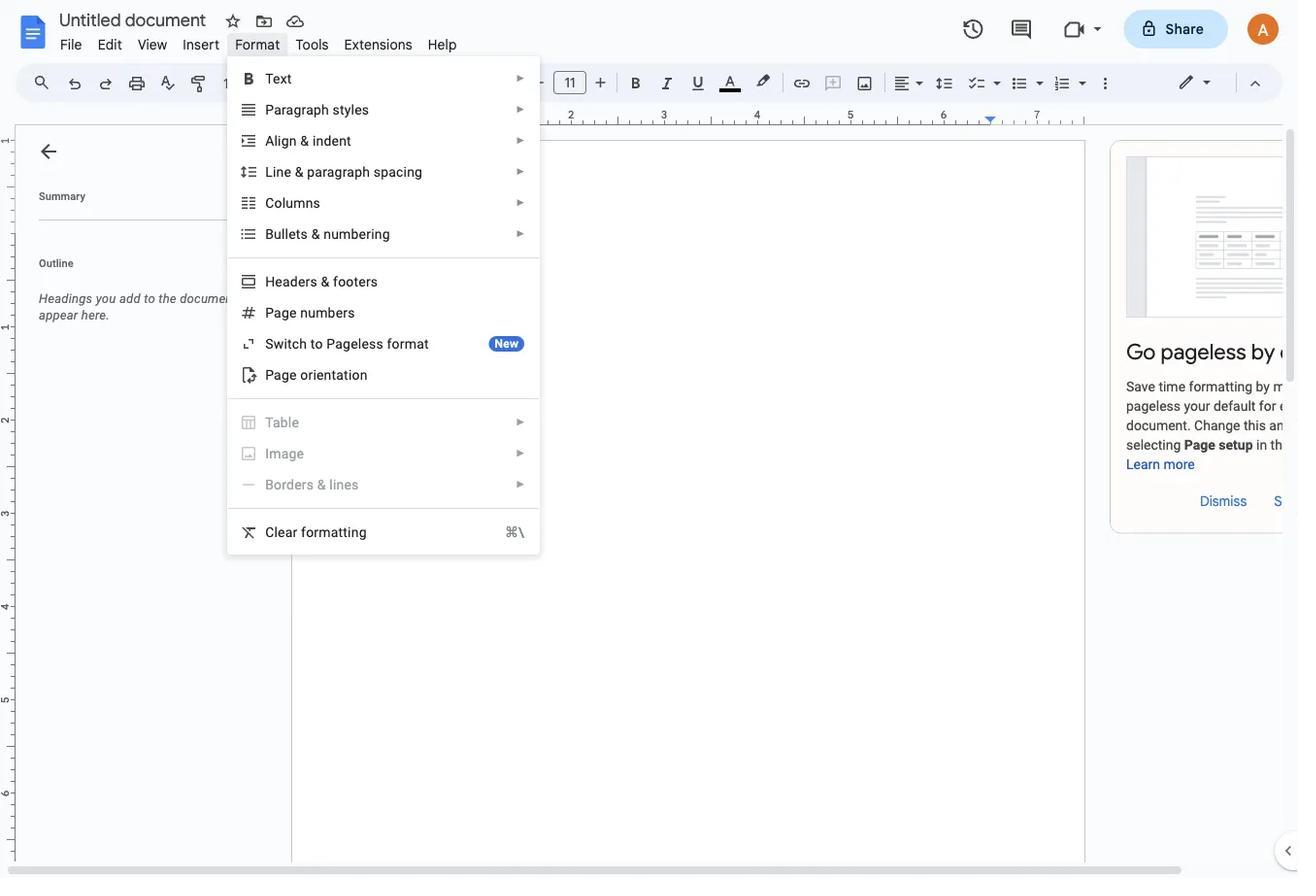 Task type: vqa. For each thing, say whether or not it's contained in the screenshot.


Task type: locate. For each thing, give the bounding box(es) containing it.
text
[[265, 70, 292, 86]]

1 vertical spatial by
[[1256, 379, 1270, 395]]

outline
[[39, 257, 74, 269]]

page down switch
[[265, 367, 297, 383]]

1 horizontal spatial the
[[1271, 437, 1290, 453]]

extensions
[[344, 36, 413, 53]]

Font size text field
[[555, 71, 586, 94]]

n
[[306, 195, 313, 211], [300, 304, 308, 321]]

menu bar containing file
[[52, 25, 465, 57]]

menu bar inside menu bar banner
[[52, 25, 465, 57]]

page left u
[[265, 304, 297, 321]]

borders
[[265, 476, 314, 492]]

add
[[119, 291, 141, 306]]

menu containing text
[[227, 56, 540, 555]]

table menu item
[[240, 413, 526, 432]]

page setup in the learn more
[[1127, 437, 1293, 473]]

►
[[516, 73, 526, 84], [516, 104, 526, 115], [516, 135, 526, 146], [516, 166, 526, 177], [516, 197, 526, 208], [516, 228, 526, 239], [516, 417, 526, 428], [516, 448, 526, 459], [516, 479, 526, 490]]

h
[[265, 273, 275, 289]]

new
[[495, 337, 519, 351]]

line & paragraph spacing image
[[934, 69, 956, 96]]

spacing
[[374, 164, 423, 180]]

1 horizontal spatial s
[[313, 195, 321, 211]]

formatting inside save time formatting by mak
[[1189, 379, 1253, 395]]

ine
[[273, 164, 291, 180]]

& right ine
[[295, 164, 304, 180]]

menu
[[227, 56, 540, 555]]

top margin image
[[0, 141, 15, 239]]

5 ► from the top
[[516, 197, 526, 208]]

borders & lines
[[265, 476, 359, 492]]

formatting
[[1189, 379, 1253, 395], [301, 524, 367, 540]]

here.
[[81, 308, 110, 322]]

dismiss button
[[1193, 486, 1255, 517]]

2 vertical spatial page
[[1185, 437, 1216, 453]]

& inside menu item
[[317, 476, 326, 492]]

0 horizontal spatial to
[[144, 291, 155, 306]]

pageless
[[1161, 338, 1247, 366]]

► for s & numbering
[[516, 228, 526, 239]]

m
[[269, 445, 281, 461]]

1 vertical spatial s
[[301, 226, 308, 242]]

7 ► from the top
[[516, 417, 526, 428]]

to
[[144, 291, 155, 306], [311, 336, 323, 352]]

1 vertical spatial formatting
[[301, 524, 367, 540]]

colum n s
[[265, 195, 321, 211]]

right margin image
[[986, 110, 1084, 124]]

to right switch
[[311, 336, 323, 352]]

paragraph
[[307, 164, 370, 180]]

p aragraph styles
[[265, 101, 369, 118]]

share
[[1166, 20, 1204, 37]]

paragraph styles p element
[[265, 101, 375, 118]]

menu inside go pageless by de application
[[227, 56, 540, 555]]

summary
[[39, 190, 85, 202]]

0 vertical spatial page
[[265, 304, 297, 321]]

6 ► from the top
[[516, 228, 526, 239]]

0 vertical spatial by
[[1252, 338, 1276, 366]]

bullets & numbering t element
[[265, 226, 396, 242]]

l
[[265, 164, 273, 180]]

1 vertical spatial the
[[1271, 437, 1290, 453]]

the
[[159, 291, 177, 306], [1271, 437, 1290, 453]]

formatting for lear
[[301, 524, 367, 540]]

page n u mbers
[[265, 304, 355, 321]]

0 horizontal spatial the
[[159, 291, 177, 306]]

format
[[387, 336, 429, 352]]

format
[[235, 36, 280, 53]]

highlight color image
[[753, 69, 774, 92]]

headings you add to the document will appear here.
[[39, 291, 259, 322]]

0 vertical spatial to
[[144, 291, 155, 306]]

by left de
[[1252, 338, 1276, 366]]

bulle t s & numbering
[[265, 226, 390, 242]]

edit menu item
[[90, 33, 130, 56]]

columns n element
[[265, 195, 326, 211]]

h eaders & footers
[[265, 273, 378, 289]]

borders & lines menu item
[[240, 475, 526, 494]]

you
[[96, 291, 116, 306]]

9 ► from the top
[[516, 479, 526, 490]]

table 2 element
[[265, 414, 305, 430]]

► inside menu item
[[516, 448, 526, 459]]

&
[[300, 133, 309, 149], [295, 164, 304, 180], [311, 226, 320, 242], [321, 273, 330, 289], [317, 476, 326, 492]]

text color image
[[720, 69, 741, 92]]

menu bar
[[52, 25, 465, 57]]

the right in
[[1271, 437, 1290, 453]]

mak
[[1274, 379, 1299, 395]]

learn more link
[[1127, 456, 1195, 473]]

help
[[428, 36, 457, 53]]

align & indent a element
[[265, 133, 357, 149]]

formatting right the lear
[[301, 524, 367, 540]]

⌘backslash element
[[482, 523, 525, 542]]

appear
[[39, 308, 78, 322]]

switch to pageless format
[[265, 336, 429, 352]]

a lign & indent
[[265, 133, 351, 149]]

insert menu item
[[175, 33, 227, 56]]

clear formatting c element
[[265, 524, 373, 540]]

align & indent image
[[892, 69, 914, 96]]

main toolbar
[[57, 0, 1121, 507]]

by
[[1252, 338, 1276, 366], [1256, 379, 1270, 395]]

s right colum
[[313, 195, 321, 211]]

1 horizontal spatial formatting
[[1189, 379, 1253, 395]]

& right "lign"
[[300, 133, 309, 149]]

in
[[1257, 437, 1268, 453]]

0 vertical spatial the
[[159, 291, 177, 306]]

to right add
[[144, 291, 155, 306]]

& right eaders
[[321, 273, 330, 289]]

formatting down go pageless by de
[[1189, 379, 1253, 395]]

0 horizontal spatial formatting
[[301, 524, 367, 540]]

headings
[[39, 291, 93, 306]]

s right the bulle
[[301, 226, 308, 242]]

table
[[265, 414, 299, 430]]

4 ► from the top
[[516, 166, 526, 177]]

insert
[[183, 36, 220, 53]]

extensions menu item
[[337, 33, 420, 56]]

colum
[[265, 195, 306, 211]]

2 ► from the top
[[516, 104, 526, 115]]

the down outline 'heading' in the top left of the page
[[159, 291, 177, 306]]

formatting inside menu
[[301, 524, 367, 540]]

c
[[265, 524, 274, 540]]

0 horizontal spatial s
[[301, 226, 308, 242]]

page for setup
[[1185, 437, 1216, 453]]

i
[[265, 445, 269, 461]]

left margin image
[[292, 110, 390, 124]]

age
[[281, 445, 304, 461]]

► inside table menu item
[[516, 417, 526, 428]]

menu item
[[240, 444, 526, 463]]

the inside page setup in the learn more
[[1271, 437, 1290, 453]]

0 vertical spatial n
[[306, 195, 313, 211]]

page
[[265, 304, 297, 321], [265, 367, 297, 383], [1185, 437, 1216, 453]]

page up more
[[1185, 437, 1216, 453]]

1 vertical spatial page
[[265, 367, 297, 383]]

save
[[1127, 379, 1156, 395]]

0 vertical spatial s
[[313, 195, 321, 211]]

de
[[1280, 338, 1299, 366]]

1 vertical spatial to
[[311, 336, 323, 352]]

s
[[313, 195, 321, 211], [301, 226, 308, 242]]

by left mak
[[1256, 379, 1270, 395]]

formatting for time
[[1189, 379, 1253, 395]]

0 vertical spatial formatting
[[1189, 379, 1253, 395]]

3 ► from the top
[[516, 135, 526, 146]]

indent
[[313, 133, 351, 149]]

go pageless by de list
[[1110, 140, 1299, 534]]

menu item containing i
[[240, 444, 526, 463]]

to inside menu
[[311, 336, 323, 352]]

numbering
[[324, 226, 390, 242]]

switch
[[265, 336, 307, 352]]

8 ► from the top
[[516, 448, 526, 459]]

page inside page setup in the learn more
[[1185, 437, 1216, 453]]

mbers
[[316, 304, 355, 321]]

1 vertical spatial n
[[300, 304, 308, 321]]

share button
[[1124, 10, 1229, 49]]

► for p aragraph styles
[[516, 104, 526, 115]]

1 horizontal spatial to
[[311, 336, 323, 352]]

n up bulle t s & numbering
[[306, 195, 313, 211]]

& left lines
[[317, 476, 326, 492]]

time
[[1159, 379, 1186, 395]]

edit
[[98, 36, 122, 53]]

insert image image
[[854, 69, 877, 96]]

n left mbers
[[300, 304, 308, 321]]



Task type: describe. For each thing, give the bounding box(es) containing it.
eaders
[[275, 273, 317, 289]]

n for u
[[300, 304, 308, 321]]

page for orientation
[[265, 367, 297, 383]]

mode and view toolbar
[[1164, 63, 1271, 102]]

► inside borders & lines menu item
[[516, 479, 526, 490]]

► for a lign & indent
[[516, 135, 526, 146]]

t
[[296, 226, 301, 242]]

more
[[1164, 456, 1195, 473]]

n for s
[[306, 195, 313, 211]]

⌘\
[[505, 524, 525, 540]]

document outline element
[[16, 125, 280, 862]]

tools
[[296, 36, 329, 53]]

set
[[1275, 493, 1295, 510]]

lear
[[274, 524, 298, 540]]

dismiss
[[1200, 493, 1247, 510]]

orientation
[[300, 367, 368, 383]]

view
[[138, 36, 167, 53]]

view menu item
[[130, 33, 175, 56]]

Star checkbox
[[220, 8, 247, 35]]

aragraph
[[274, 101, 329, 118]]

& for eaders
[[321, 273, 330, 289]]

document with wide table extending beyond text width image
[[1127, 156, 1299, 318]]

borders & lines q element
[[265, 476, 365, 492]]

set a button
[[1267, 486, 1299, 517]]

go pageless by de
[[1127, 338, 1299, 366]]

a
[[265, 133, 274, 149]]

will
[[240, 291, 259, 306]]

set a
[[1275, 493, 1299, 510]]

file menu item
[[52, 33, 90, 56]]

to inside headings you add to the document will appear here.
[[144, 291, 155, 306]]

& for ine
[[295, 164, 304, 180]]

footers
[[333, 273, 378, 289]]

l ine & paragraph spacing
[[265, 164, 423, 180]]

setup
[[1219, 437, 1253, 453]]

page orientation
[[265, 367, 368, 383]]

bulle
[[265, 226, 296, 242]]

Zoom field
[[216, 69, 288, 98]]

styles
[[333, 101, 369, 118]]

by inside save time formatting by mak
[[1256, 379, 1270, 395]]

& right 't'
[[311, 226, 320, 242]]

outline heading
[[16, 255, 280, 283]]

the inside headings you add to the document will appear here.
[[159, 291, 177, 306]]

format menu item
[[227, 33, 288, 56]]

menu bar banner
[[0, 0, 1299, 878]]

line & paragraph spacing l element
[[265, 164, 429, 180]]

learn
[[1127, 456, 1161, 473]]

help menu item
[[420, 33, 465, 56]]

► for age
[[516, 448, 526, 459]]

c lear formatting
[[265, 524, 367, 540]]

page for n
[[265, 304, 297, 321]]

p
[[265, 101, 274, 118]]

i m age
[[265, 445, 304, 461]]

► for s
[[516, 197, 526, 208]]

Menus field
[[24, 69, 67, 96]]

lign
[[274, 133, 297, 149]]

document
[[180, 291, 237, 306]]

headers & footers h element
[[265, 273, 384, 289]]

s for t
[[301, 226, 308, 242]]

► for l ine & paragraph spacing
[[516, 166, 526, 177]]

summary heading
[[39, 188, 85, 204]]

a
[[1299, 493, 1299, 510]]

image m element
[[265, 445, 310, 461]]

text s element
[[265, 70, 298, 86]]

go
[[1127, 338, 1156, 366]]

save time formatting by mak
[[1127, 379, 1299, 453]]

Zoom text field
[[219, 70, 265, 97]]

Rename text field
[[52, 8, 218, 31]]

page orientation 3 element
[[265, 367, 374, 383]]

go pageless by de application
[[0, 0, 1299, 878]]

page numbers u element
[[265, 304, 361, 321]]

u
[[308, 304, 316, 321]]

1 ► from the top
[[516, 73, 526, 84]]

tools menu item
[[288, 33, 337, 56]]

file
[[60, 36, 82, 53]]

& for lign
[[300, 133, 309, 149]]

s for n
[[313, 195, 321, 211]]

pageless
[[327, 336, 384, 352]]

Font size field
[[554, 71, 594, 95]]

lines
[[330, 476, 359, 492]]



